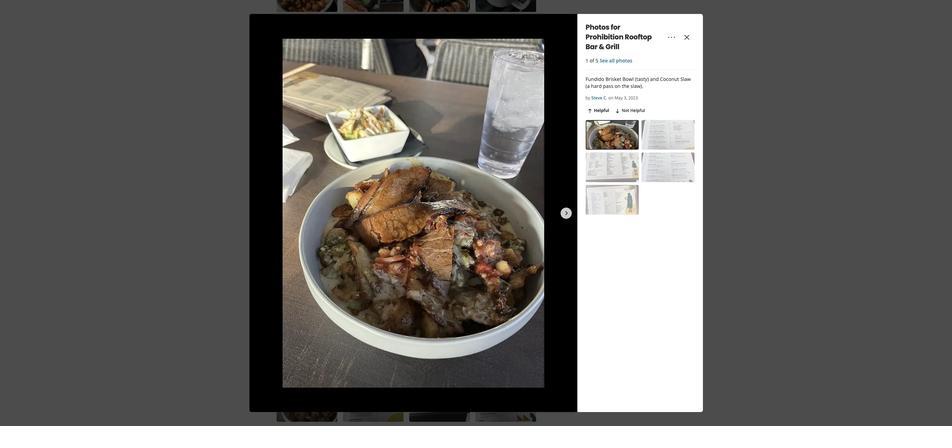 Task type: vqa. For each thing, say whether or not it's contained in the screenshot.
the can in Food here is a bit overpriced and drinks, especially cocktails, are way over priced for the area, but I guess they feel they can get it due to the restaurant's location. That said, I would likely return here when on business.
yes



Task type: describe. For each thing, give the bounding box(es) containing it.
0 vertical spatial kind
[[400, 122, 410, 128]]

i up some
[[322, 326, 324, 332]]

photos element for steve c.
[[337, 223, 355, 230]]

on down 'pass'
[[609, 95, 614, 101]]

24 chevron right v2 image
[[562, 209, 571, 217]]

0 horizontal spatial be
[[311, 333, 317, 339]]

had,
[[407, 333, 417, 339]]

the inside food was ok, had the brisket fundido. good flavor but kind of weird. the brisket was thin slices of roast beef  without much smoke flavor. was kind of just a bowl of queso with chewy lunch meat and chunks of potato.
[[317, 122, 325, 128]]

cool, new place in madison just outside toyota field. they have an upstairs and a downstairs, with the upstairs being rooftop seating that they can enclose, weather pending. the downstairs has very limited seating and a full bar. the upstairs has a lot more seating and also a full bar.
[[277, 263, 502, 284]]

of down flavor
[[388, 129, 392, 135]]

get
[[332, 354, 339, 360]]

it inside the "i sat upstairs on this evening and the rooftop seating was enclosed, which was a good thing because it was extremely windy outside."
[[277, 298, 280, 304]]

0 horizontal spatial &
[[412, 15, 416, 21]]

see all photos from lydia s. for prohibition rooftop bar & grill link
[[277, 15, 427, 21]]

upstairs down that
[[354, 277, 372, 284]]

bar inside photos for prohibition rooftop bar & grill
[[586, 42, 598, 52]]

outside.
[[330, 298, 348, 304]]

photos for prohibition rooftop bar & grill
[[586, 22, 652, 52]]

but inside food here is a bit overpriced and drinks, especially cocktails, are way over priced for the area, but i guess they feel they can get it due to the restaurant's location. that said, i would likely return here when on business.
[[490, 347, 497, 353]]

guess
[[277, 354, 290, 360]]

was up beef
[[289, 122, 298, 128]]

1 horizontal spatial 3,
[[624, 95, 628, 101]]

good
[[459, 291, 471, 298]]

but up tasty
[[324, 312, 331, 318]]

also
[[435, 277, 444, 284]]

1 coconut from the left
[[357, 326, 376, 332]]

amount.
[[302, 326, 321, 332]]

1 vertical spatial photos
[[616, 57, 633, 64]]

jason y. link
[[303, 65, 325, 73]]

business.
[[298, 361, 319, 367]]

great
[[391, 108, 403, 114]]

i'd
[[442, 150, 447, 156]]

not helpful button
[[614, 106, 647, 115]]

friends element for jason y.
[[303, 81, 313, 88]]

can inside cool, new place in madison just outside toyota field. they have an upstairs and a downstairs, with the upstairs being rooftop seating that they can enclose, weather pending. the downstairs has very limited seating and a full bar. the upstairs has a lot more seating and also a full bar.
[[377, 270, 385, 277]]

nice
[[277, 108, 287, 114]]

this
[[290, 319, 300, 325]]

of left flavors.
[[375, 319, 380, 325]]

0 horizontal spatial c.
[[320, 207, 325, 215]]

for right s.
[[345, 15, 352, 21]]

of down weird.
[[419, 129, 424, 135]]

just inside service was super friendly and attentive. great location near the airport. i'd just try something else next time.
[[448, 150, 457, 156]]

1 vertical spatial coleslaw
[[361, 333, 380, 339]]

some
[[318, 333, 331, 339]]

of up where
[[451, 319, 456, 325]]

2 horizontal spatial had
[[414, 319, 423, 325]]

0 horizontal spatial has
[[373, 277, 381, 284]]

seating down being
[[294, 277, 310, 284]]

a inside the "i sat upstairs on this evening and the rooftop seating was enclosed, which was a good thing because it was extremely windy outside."
[[455, 291, 458, 298]]

where
[[446, 326, 461, 332]]

slices inside food was ok, had the brisket fundido. good flavor but kind of weird. the brisket was thin slices of roast beef  without much smoke flavor. was kind of just a bowl of queso with chewy lunch meat and chunks of potato.
[[480, 122, 492, 128]]

the left worst
[[338, 333, 345, 339]]

was up the chewy
[[459, 122, 468, 128]]

elite 23 atlanta, ga
[[303, 208, 342, 222]]

everyone.
[[403, 312, 426, 318]]

a left great
[[387, 108, 390, 114]]

& inside photos for prohibition rooftop bar & grill
[[599, 42, 605, 52]]

0 horizontal spatial the
[[344, 277, 352, 284]]

love for love this 2
[[336, 185, 345, 191]]

1 horizontal spatial may
[[615, 95, 623, 101]]

16 friends v2 image
[[303, 224, 309, 230]]

i inside the "i sat upstairs on this evening and the rooftop seating was enclosed, which was a good thing because it was extremely windy outside."
[[277, 291, 278, 298]]

three
[[424, 319, 437, 325]]

thanks 0 for 3
[[306, 43, 324, 49]]

and inside food was ok, had the brisket fundido. good flavor but kind of weird. the brisket was thin slices of roast beef  without much smoke flavor. was kind of just a bowl of queso with chewy lunch meat and chunks of potato.
[[494, 129, 503, 135]]

5 for 5
[[310, 81, 313, 88]]

near
[[403, 150, 414, 156]]

16 helpful v2 image
[[587, 108, 593, 114]]

chewy
[[452, 129, 466, 135]]

3 star rating image
[[277, 97, 314, 104]]

drinks,
[[353, 347, 368, 353]]

and inside service was super friendly and attentive. great location near the airport. i'd just try something else next time.
[[337, 150, 346, 156]]

a inside food was ok, had the brisket fundido. good flavor but kind of weird. the brisket was thin slices of roast beef  without much smoke flavor. was kind of just a bowl of queso with chewy lunch meat and chunks of potato.
[[403, 129, 406, 135]]

to inside fairly diverse menu, but there should be something for everyone. i went with the fundido brisket bowl. this was very tasty with an explosion of flavors. it only had three slices of brisket, which i feel was a light amount. i went with the coconut coleslaw for my side. not sure where the coconut was, but this had to be some of the worst coleslaw i have ever had, super bland.
[[305, 333, 310, 339]]

1 horizontal spatial c.
[[604, 95, 608, 101]]

beer
[[344, 108, 354, 114]]

weird.
[[417, 122, 431, 128]]

without
[[301, 129, 318, 135]]

0 vertical spatial photos
[[294, 15, 310, 21]]

an inside cool, new place in madison just outside toyota field. they have an upstairs and a downstairs, with the upstairs being rooftop seating that they can enclose, weather pending. the downstairs has very limited seating and a full bar. the upstairs has a lot more seating and also a full bar.
[[421, 263, 427, 270]]

attentive.
[[347, 150, 368, 156]]

upstairs inside the "i sat upstairs on this evening and the rooftop seating was enclosed, which was a good thing because it was extremely windy outside."
[[287, 291, 306, 298]]

downstairs,
[[462, 263, 488, 270]]

helpful 0
[[277, 185, 294, 191]]

0 vertical spatial prohibition
[[353, 15, 380, 21]]

location,
[[306, 108, 326, 114]]

i right area,
[[499, 347, 500, 353]]

helpful button
[[586, 106, 611, 115]]

(3 reactions) element
[[292, 43, 295, 49]]

1 vertical spatial may
[[317, 239, 327, 245]]

with up worst
[[338, 326, 347, 332]]

downstairs
[[457, 270, 482, 277]]

and down being
[[311, 277, 320, 284]]

0 vertical spatial bar
[[402, 15, 411, 21]]

food for food here is a bit overpriced and drinks, especially cocktails, are way over priced for the area, but i guess they feel they can get it due to the restaurant's location. that said, i would likely return here when on business.
[[277, 347, 288, 353]]

0 horizontal spatial went
[[325, 326, 336, 332]]

outside
[[349, 263, 366, 270]]

lot
[[387, 277, 392, 284]]

1 vertical spatial 3,
[[328, 239, 332, 245]]

an inside fairly diverse menu, but there should be something for everyone. i went with the fundido brisket bowl. this was very tasty with an explosion of flavors. it only had three slices of brisket, which i feel was a light amount. i went with the coconut coleslaw for my side. not sure where the coconut was, but this had to be some of the worst coleslaw i have ever had, super bland.
[[345, 319, 351, 325]]

2023 for c.
[[333, 239, 344, 245]]

bowl
[[407, 129, 418, 135]]

this left the 2
[[346, 185, 353, 191]]

0 vertical spatial steve c. link
[[592, 95, 608, 101]]

limited
[[277, 277, 292, 284]]

1 horizontal spatial they
[[312, 354, 322, 360]]

16 friends v2 image
[[303, 82, 309, 88]]

i up especially
[[381, 333, 383, 339]]

slaw
[[681, 76, 691, 82]]

4 star rating image
[[277, 239, 314, 246]]

which inside fairly diverse menu, but there should be something for everyone. i went with the fundido brisket bowl. this was very tasty with an explosion of flavors. it only had three slices of brisket, which i feel was a light amount. i went with the coconut coleslaw for my side. not sure where the coconut was, but this had to be some of the worst coleslaw i have ever had, super bland.
[[475, 319, 489, 325]]

with inside cool, new place in madison just outside toyota field. they have an upstairs and a downstairs, with the upstairs being rooftop seating that they can enclose, weather pending. the downstairs has very limited seating and a full bar. the upstairs has a lot more seating and also a full bar.
[[489, 263, 499, 270]]

return
[[473, 354, 487, 360]]

and left downstairs,
[[448, 263, 456, 270]]

thin
[[469, 122, 478, 128]]

because
[[485, 291, 504, 298]]

food here is a bit overpriced and drinks, especially cocktails, are way over priced for the area, but i guess they feel they can get it due to the restaurant's location. that said, i would likely return here when on business.
[[277, 347, 500, 367]]

ga
[[322, 215, 328, 222]]

0 horizontal spatial they
[[291, 354, 301, 360]]

overpriced
[[317, 347, 342, 353]]

good
[[363, 122, 376, 128]]

feel inside fairly diverse menu, but there should be something for everyone. i went with the fundido brisket bowl. this was very tasty with an explosion of flavors. it only had three slices of brisket, which i feel was a light amount. i went with the coconut coleslaw for my side. not sure where the coconut was, but this had to be some of the worst coleslaw i have ever had, super bland.
[[493, 319, 501, 325]]

seating inside the "i sat upstairs on this evening and the rooftop seating was enclosed, which was a good thing because it was extremely windy outside."
[[380, 291, 396, 298]]

jason y.
[[303, 65, 325, 73]]

it inside food here is a bit overpriced and drinks, especially cocktails, are way over priced for the area, but i guess they feel they can get it due to the restaurant's location. that said, i would likely return here when on business.
[[341, 354, 344, 360]]

something inside fairly diverse menu, but there should be something for everyone. i went with the fundido brisket bowl. this was very tasty with an explosion of flavors. it only had three slices of brisket, which i feel was a light amount. i went with the coconut coleslaw for my side. not sure where the coconut was, but this had to be some of the worst coleslaw i have ever had, super bland.
[[370, 312, 394, 318]]

smoke
[[334, 129, 349, 135]]

1 brisket from the left
[[326, 122, 342, 128]]

0 horizontal spatial rooftop
[[288, 108, 305, 114]]

cool,
[[277, 263, 288, 270]]

upstairs down new
[[285, 270, 304, 277]]

toyota
[[368, 263, 383, 270]]

can inside food here is a bit overpriced and drinks, especially cocktails, are way over priced for the area, but i guess they feel they can get it due to the restaurant's location. that said, i would likely return here when on business.
[[323, 354, 331, 360]]

seating left that
[[337, 270, 354, 277]]

1438
[[344, 223, 355, 230]]

162
[[323, 81, 331, 88]]

way
[[423, 347, 432, 353]]

elite for steve c.
[[329, 208, 337, 213]]

2 brisket from the left
[[442, 122, 458, 128]]

0 horizontal spatial see
[[277, 15, 285, 21]]

priced
[[445, 347, 459, 353]]

there
[[333, 312, 345, 318]]

elite 23 link for jason y.
[[328, 66, 343, 72]]

was
[[366, 129, 375, 135]]

16 review v2 image
[[316, 82, 321, 88]]

queso
[[425, 129, 439, 135]]

oh for 0
[[368, 43, 374, 49]]

16 camera v2 image
[[277, 250, 282, 255]]

that
[[419, 354, 429, 360]]

this inside the "i sat upstairs on this evening and the rooftop seating was enclosed, which was a good thing because it was extremely windy outside."
[[314, 291, 322, 298]]

love this 2
[[336, 185, 356, 191]]

coconut
[[660, 76, 679, 82]]

have inside fairly diverse menu, but there should be something for everyone. i went with the fundido brisket bowl. this was very tasty with an explosion of flavors. it only had three slices of brisket, which i feel was a light amount. i went with the coconut coleslaw for my side. not sure where the coconut was, but this had to be some of the worst coleslaw i have ever had, super bland.
[[384, 333, 395, 339]]

(2 reactions) element
[[354, 185, 356, 191]]

bowl
[[623, 76, 634, 82]]

place
[[300, 263, 312, 270]]

field.
[[384, 263, 396, 270]]

was inside service was super friendly and attentive. great location near the airport. i'd just try something else next time.
[[294, 150, 303, 156]]

bloody.
[[404, 108, 421, 114]]

il
[[326, 73, 330, 80]]

0 horizontal spatial all
[[286, 15, 292, 21]]

was up the amount.
[[301, 319, 310, 325]]

of right 1
[[590, 57, 594, 64]]

thing
[[472, 291, 484, 298]]

1 horizontal spatial be
[[363, 312, 369, 318]]

photos
[[586, 22, 610, 32]]

of up bowl
[[411, 122, 416, 128]]

5 photos
[[284, 250, 302, 256]]

1 vertical spatial the
[[447, 270, 455, 277]]

a right the also
[[445, 277, 448, 284]]

this down see all photos from lydia s. for prohibition rooftop bar & grill
[[346, 43, 353, 49]]

for up it
[[395, 312, 402, 318]]

but down bowl.
[[277, 333, 284, 339]]

0 vertical spatial 5
[[596, 57, 599, 64]]

1 horizontal spatial all
[[609, 57, 615, 64]]

reviews element for steve c.
[[318, 223, 334, 230]]

1 horizontal spatial see
[[600, 57, 608, 64]]

2 coconut from the left
[[471, 326, 489, 332]]

next
[[277, 157, 287, 163]]

the up worst
[[349, 326, 356, 332]]

love this 0
[[336, 43, 356, 49]]

24 close v2 image
[[683, 33, 691, 41]]

pass
[[603, 83, 614, 89]]

i up three
[[427, 312, 428, 318]]

location.
[[398, 354, 418, 360]]

worst
[[347, 333, 359, 339]]

the down brisket,
[[462, 326, 469, 332]]

roast
[[277, 129, 288, 135]]

elite for jason y.
[[329, 66, 337, 71]]

2 full from the left
[[449, 277, 457, 284]]

a down madison
[[321, 277, 324, 284]]

0 vertical spatial has
[[483, 270, 491, 277]]

2023 down slaw).
[[629, 95, 638, 101]]

selection
[[355, 108, 376, 114]]

a left lot
[[383, 277, 385, 284]]

bland.
[[433, 333, 447, 339]]

a up downstairs
[[458, 263, 460, 270]]

was down 'more'
[[398, 291, 407, 298]]

the up the likely
[[468, 347, 476, 353]]

with inside food was ok, had the brisket fundido. good flavor but kind of weird. the brisket was thin slices of roast beef  without much smoke flavor. was kind of just a bowl of queso with chewy lunch meat and chunks of potato.
[[441, 129, 450, 135]]

enclose,
[[386, 270, 405, 277]]

thanks 0 for 0
[[306, 185, 324, 191]]

menu,
[[308, 312, 322, 318]]

upstairs up the pending.
[[428, 263, 446, 270]]

0 horizontal spatial steve
[[303, 207, 318, 215]]

very inside fairly diverse menu, but there should be something for everyone. i went with the fundido brisket bowl. this was very tasty with an explosion of flavors. it only had three slices of brisket, which i feel was a light amount. i went with the coconut coleslaw for my side. not sure where the coconut was, but this had to be some of the worst coleslaw i have ever had, super bland.
[[311, 319, 321, 325]]

0 horizontal spatial steve c. link
[[303, 207, 325, 215]]

photo of jason y. image
[[277, 65, 299, 88]]

my
[[405, 326, 412, 332]]

steve c.
[[303, 207, 325, 215]]

just inside food was ok, had the brisket fundido. good flavor but kind of weird. the brisket was thin slices of roast beef  without much smoke flavor. was kind of just a bowl of queso with chewy lunch meat and chunks of potato.
[[394, 129, 402, 135]]

of right some
[[332, 333, 337, 339]]

with down the there
[[334, 319, 344, 325]]

sure
[[435, 326, 445, 332]]

something inside service was super friendly and attentive. great location near the airport. i'd just try something else next time.
[[465, 150, 490, 156]]

23 for steve c.
[[338, 208, 342, 213]]

are
[[414, 347, 422, 353]]

had inside food was ok, had the brisket fundido. good flavor but kind of weird. the brisket was thin slices of roast beef  without much smoke flavor. was kind of just a bowl of queso with chewy lunch meat and chunks of potato.
[[307, 122, 316, 128]]

brisket inside fairly diverse menu, but there should be something for everyone. i went with the fundido brisket bowl. this was very tasty with an explosion of flavors. it only had three slices of brisket, which i feel was a light amount. i went with the coconut coleslaw for my side. not sure where the coconut was, but this had to be some of the worst coleslaw i have ever had, super bland.
[[482, 312, 497, 318]]

rooftop inside cool, new place in madison just outside toyota field. they have an upstairs and a downstairs, with the upstairs being rooftop seating that they can enclose, weather pending. the downstairs has very limited seating and a full bar. the upstairs has a lot more seating and also a full bar.
[[319, 270, 336, 277]]

and down the pending.
[[425, 277, 434, 284]]

feel inside food here is a bit overpriced and drinks, especially cocktails, are way over priced for the area, but i guess they feel they can get it due to the restaurant's location. that said, i would likely return here when on business.
[[302, 354, 311, 360]]



Task type: locate. For each thing, give the bounding box(es) containing it.
this inside fairly diverse menu, but there should be something for everyone. i went with the fundido brisket bowl. this was very tasty with an explosion of flavors. it only had three slices of brisket, which i feel was a light amount. i went with the coconut coleslaw for my side. not sure where the coconut was, but this had to be some of the worst coleslaw i have ever had, super bland.
[[286, 333, 294, 339]]

2 bar. from the left
[[458, 277, 467, 284]]

(0 reactions) element
[[321, 43, 324, 49], [354, 43, 356, 49], [381, 43, 384, 49], [292, 185, 294, 191], [321, 185, 324, 191], [381, 185, 384, 191]]

prohibition up 1 of 5 see all photos
[[586, 32, 624, 42]]

1 friends element from the top
[[303, 81, 313, 88]]

very
[[492, 270, 502, 277], [311, 319, 321, 325]]

1 horizontal spatial went
[[429, 312, 441, 318]]

thanks for helpful 0
[[306, 185, 320, 191]]

0 vertical spatial fundido
[[586, 76, 605, 82]]

may
[[615, 95, 623, 101], [317, 239, 327, 245]]

elite 23 link up il
[[328, 66, 343, 72]]

helpful for helpful 0
[[277, 185, 291, 191]]

oh no 0 for love this 2
[[368, 185, 384, 191]]

fundido inside fundido brisket bowl (tasty) and coconut slaw (a hard pass on the slaw).
[[586, 76, 605, 82]]

2023 for y.
[[332, 97, 343, 103]]

2 oh no 0 from the top
[[368, 185, 384, 191]]

1 full from the left
[[325, 277, 332, 284]]

meat
[[481, 129, 493, 135]]

pending.
[[426, 270, 446, 277]]

0 horizontal spatial full
[[325, 277, 332, 284]]

1 vertical spatial it
[[341, 354, 344, 360]]

0 vertical spatial went
[[429, 312, 441, 318]]

food inside food here is a bit overpriced and drinks, especially cocktails, are way over priced for the area, but i guess they feel they can get it due to the restaurant's location. that said, i would likely return here when on business.
[[277, 347, 288, 353]]

0 horizontal spatial super
[[304, 150, 317, 156]]

brisket inside fundido brisket bowl (tasty) and coconut slaw (a hard pass on the slaw).
[[606, 76, 622, 82]]

ever
[[396, 333, 406, 339]]

670
[[325, 223, 334, 230]]

1 vertical spatial friends element
[[303, 223, 316, 230]]

food up roast
[[277, 122, 288, 128]]

elite inside elite 23 lombard, il
[[329, 66, 337, 71]]

see
[[277, 15, 285, 21], [600, 57, 608, 64]]

oh for 2
[[368, 185, 374, 191]]

1 food from the top
[[277, 122, 288, 128]]

oh right love this 0 on the left top
[[368, 43, 374, 49]]

0 horizontal spatial bar
[[402, 15, 411, 21]]

beef
[[290, 129, 300, 135]]

not inside fairly diverse menu, but there should be something for everyone. i went with the fundido brisket bowl. this was very tasty with an explosion of flavors. it only had three slices of brisket, which i feel was a light amount. i went with the coconut coleslaw for my side. not sure where the coconut was, but this had to be some of the worst coleslaw i have ever had, super bland.
[[425, 326, 434, 332]]

0 vertical spatial see
[[277, 15, 285, 21]]

0 vertical spatial can
[[377, 270, 385, 277]]

1 vertical spatial oh
[[368, 185, 374, 191]]

1 horizontal spatial feel
[[493, 319, 501, 325]]

a inside fairly diverse menu, but there should be something for everyone. i went with the fundido brisket bowl. this was very tasty with an explosion of flavors. it only had three slices of brisket, which i feel was a light amount. i went with the coconut coleslaw for my side. not sure where the coconut was, but this had to be some of the worst coleslaw i have ever had, super bland.
[[287, 326, 289, 332]]

helpful left (3 reactions) element
[[277, 43, 291, 49]]

1 vertical spatial oh no 0
[[368, 185, 384, 191]]

1 vertical spatial &
[[599, 42, 605, 52]]

photos element right 162
[[334, 81, 349, 88]]

thanks up steve c. at the left of the page
[[306, 185, 320, 191]]

had up side.
[[414, 319, 423, 325]]

bar.
[[334, 277, 343, 284], [458, 277, 467, 284]]

love down s.
[[336, 43, 345, 49]]

rooftop down that
[[361, 291, 379, 298]]

0 horizontal spatial rooftop
[[382, 15, 401, 21]]

of right thin
[[493, 122, 498, 128]]

lydia
[[325, 15, 338, 21]]

brisket up 'pass'
[[606, 76, 622, 82]]

5
[[596, 57, 599, 64], [310, 81, 313, 88], [284, 250, 286, 256]]

1 horizontal spatial an
[[421, 263, 427, 270]]

the inside the "i sat upstairs on this evening and the rooftop seating was enclosed, which was a good thing because it was extremely windy outside."
[[353, 291, 360, 298]]

love for love this 0
[[336, 43, 345, 49]]

slices inside fairly diverse menu, but there should be something for everyone. i went with the fundido brisket bowl. this was very tasty with an explosion of flavors. it only had three slices of brisket, which i feel was a light amount. i went with the coconut coleslaw for my side. not sure where the coconut was, but this had to be some of the worst coleslaw i have ever had, super bland.
[[438, 319, 450, 325]]

rooftop down madison
[[319, 270, 336, 277]]

0 vertical spatial oh
[[368, 43, 374, 49]]

16 photos v2 image
[[334, 82, 339, 88], [337, 224, 342, 230]]

lombard,
[[303, 73, 325, 80]]

1 horizontal spatial full
[[449, 277, 457, 284]]

2 23 from the top
[[338, 208, 342, 213]]

1 horizontal spatial super
[[418, 333, 431, 339]]

menu image
[[667, 33, 676, 41]]

0 vertical spatial 16 photos v2 image
[[334, 82, 339, 88]]

went
[[429, 312, 441, 318], [325, 326, 336, 332]]

diverse
[[290, 312, 307, 318]]

the inside food was ok, had the brisket fundido. good flavor but kind of weird. the brisket was thin slices of roast beef  without much smoke flavor. was kind of just a bowl of queso with chewy lunch meat and chunks of potato.
[[433, 122, 441, 128]]

23 for jason y.
[[338, 66, 342, 71]]

be down the amount.
[[311, 333, 317, 339]]

steve up atlanta,
[[303, 207, 318, 215]]

from
[[312, 15, 324, 21]]

1 horizontal spatial prohibition
[[586, 32, 624, 42]]

with up sure
[[442, 312, 452, 318]]

0 horizontal spatial coconut
[[357, 326, 376, 332]]

2 food from the top
[[277, 347, 288, 353]]

2 vertical spatial photos
[[287, 250, 302, 256]]

1 vertical spatial no
[[375, 185, 380, 191]]

for right the photos
[[611, 22, 621, 32]]

1 vertical spatial has
[[373, 277, 381, 284]]

went up three
[[429, 312, 441, 318]]

0 horizontal spatial kind
[[377, 129, 386, 135]]

see up "helpful 3"
[[277, 15, 285, 21]]

c. up 'ga' at the left bottom of page
[[320, 207, 325, 215]]

1 vertical spatial brisket
[[482, 312, 497, 318]]

something
[[465, 150, 490, 156], [370, 312, 394, 318]]

fundido inside fairly diverse menu, but there should be something for everyone. i went with the fundido brisket bowl. this was very tasty with an explosion of flavors. it only had three slices of brisket, which i feel was a light amount. i went with the coconut coleslaw for my side. not sure where the coconut was, but this had to be some of the worst coleslaw i have ever had, super bland.
[[462, 312, 480, 318]]

brisket up was,
[[482, 312, 497, 318]]

may down 16 review v2 icon
[[317, 239, 327, 245]]

just inside cool, new place in madison just outside toyota field. they have an upstairs and a downstairs, with the upstairs being rooftop seating that they can enclose, weather pending. the downstairs has very limited seating and a full bar. the upstairs has a lot more seating and also a full bar.
[[340, 263, 348, 270]]

the up brisket,
[[453, 312, 460, 318]]

0 horizontal spatial it
[[277, 298, 280, 304]]

0 vertical spatial steve
[[592, 95, 603, 101]]

bit
[[310, 347, 316, 353]]

very inside cool, new place in madison just outside toyota field. they have an upstairs and a downstairs, with the upstairs being rooftop seating that they can enclose, weather pending. the downstairs has very limited seating and a full bar. the upstairs has a lot more seating and also a full bar.
[[492, 270, 502, 277]]

slices up sure
[[438, 319, 450, 325]]

which down the also
[[431, 291, 444, 298]]

on inside food here is a bit overpriced and drinks, especially cocktails, are way over priced for the area, but i guess they feel they can get it due to the restaurant's location. that said, i would likely return here when on business.
[[290, 361, 296, 367]]

photos down 4 star rating image
[[287, 250, 302, 256]]

very down menu,
[[311, 319, 321, 325]]

was down bowl.
[[277, 326, 285, 332]]

friends element containing 42
[[303, 223, 316, 230]]

when
[[277, 361, 289, 367]]

sat
[[279, 291, 286, 298]]

which inside the "i sat upstairs on this evening and the rooftop seating was enclosed, which was a good thing because it was extremely windy outside."
[[431, 291, 444, 298]]

was up time.
[[294, 150, 303, 156]]

24,
[[324, 97, 331, 103]]

elite up il
[[329, 66, 337, 71]]

the down the "drinks,"
[[361, 354, 368, 360]]

thanks for helpful 3
[[306, 43, 320, 49]]

0 horizontal spatial may
[[317, 239, 327, 245]]

being
[[305, 270, 318, 277]]

prohibition right s.
[[353, 15, 380, 21]]

1 horizontal spatial 5
[[310, 81, 313, 88]]

1 bar. from the left
[[334, 277, 343, 284]]

1 horizontal spatial slices
[[480, 122, 492, 128]]

airport.
[[424, 150, 440, 156]]

1 vertical spatial food
[[277, 347, 288, 353]]

0 horizontal spatial bar.
[[334, 277, 343, 284]]

can down toyota
[[377, 270, 385, 277]]

that
[[355, 270, 364, 277]]

super inside service was super friendly and attentive. great location near the airport. i'd just try something else next time.
[[304, 150, 317, 156]]

0 horizontal spatial can
[[323, 354, 331, 360]]

0 vertical spatial thanks 0
[[306, 43, 324, 49]]

for down it
[[397, 326, 404, 332]]

service
[[277, 150, 293, 156]]

with
[[441, 129, 450, 135], [489, 263, 499, 270], [442, 312, 452, 318], [334, 319, 344, 325], [338, 326, 347, 332]]

a left bowl
[[403, 129, 406, 135]]

1 oh no 0 from the top
[[368, 43, 384, 49]]

friends element
[[303, 81, 313, 88], [303, 223, 316, 230]]

fundido up brisket,
[[462, 312, 480, 318]]

and inside food here is a bit overpriced and drinks, especially cocktails, are way over priced for the area, but i guess they feel they can get it due to the restaurant's location. that said, i would likely return here when on business.
[[343, 347, 351, 353]]

helpful right 16 nothelpful v2 icon
[[631, 108, 645, 114]]

and inside fundido brisket bowl (tasty) and coconut slaw (a hard pass on the slaw).
[[650, 76, 659, 82]]

1 vertical spatial here
[[488, 354, 499, 360]]

friends element for steve c.
[[303, 223, 316, 230]]

the inside fundido brisket bowl (tasty) and coconut slaw (a hard pass on the slaw).
[[622, 83, 630, 89]]

0 vertical spatial had
[[307, 122, 316, 128]]

on right 'pass'
[[615, 83, 621, 89]]

ok,
[[299, 122, 306, 128]]

1 horizontal spatial the
[[433, 122, 441, 128]]

1 horizontal spatial to
[[355, 354, 360, 360]]

1 love from the top
[[336, 43, 345, 49]]

1 vertical spatial can
[[323, 354, 331, 360]]

1 horizontal spatial steve c. link
[[592, 95, 608, 101]]

by
[[586, 95, 591, 101]]

i right said,
[[442, 354, 443, 360]]

should
[[346, 312, 362, 318]]

23 inside elite 23 lombard, il
[[338, 66, 342, 71]]

no for 2
[[375, 185, 380, 191]]

evening
[[324, 291, 341, 298]]

steve c. link
[[592, 95, 608, 101], [303, 207, 325, 215]]

not inside button
[[622, 108, 630, 114]]

tasty
[[322, 319, 333, 325]]

5 for 5 photos
[[284, 250, 286, 256]]

photos element containing 1438
[[337, 223, 355, 230]]

3, up not helpful button
[[624, 95, 628, 101]]

16 nothelpful v2 image
[[615, 108, 621, 114]]

1 vertical spatial elite
[[329, 208, 337, 213]]

reviews element for jason y.
[[316, 81, 331, 88]]

brisket up the chewy
[[442, 122, 458, 128]]

oh right (2 reactions) element
[[368, 185, 374, 191]]

16 photos v2 image for jason y.
[[334, 82, 339, 88]]

was left good
[[445, 291, 454, 298]]

something up flavors.
[[370, 312, 394, 318]]

fundido up hard
[[586, 76, 605, 82]]

i left sat
[[277, 291, 278, 298]]

light
[[291, 326, 301, 332]]

they inside cool, new place in madison just outside toyota field. they have an upstairs and a downstairs, with the upstairs being rooftop seating that they can enclose, weather pending. the downstairs has very limited seating and a full bar. the upstairs has a lot more seating and also a full bar.
[[365, 270, 375, 277]]

seating down lot
[[380, 291, 396, 298]]

0 vertical spatial to
[[305, 333, 310, 339]]

23 down love this 2
[[338, 208, 342, 213]]

1 horizontal spatial kind
[[400, 122, 410, 128]]

thanks 0
[[306, 43, 324, 49], [306, 185, 324, 191]]

1 23 from the top
[[338, 66, 342, 71]]

1 horizontal spatial rooftop
[[319, 270, 336, 277]]

full down madison
[[325, 277, 332, 284]]

which right brisket,
[[475, 319, 489, 325]]

photos up bowl
[[616, 57, 633, 64]]

to inside food here is a bit overpriced and drinks, especially cocktails, are way over priced for the area, but i guess they feel they can get it due to the restaurant's location. that said, i would likely return here when on business.
[[355, 354, 360, 360]]

it right get
[[341, 354, 344, 360]]

oh
[[368, 43, 374, 49], [368, 185, 374, 191]]

side.
[[414, 326, 424, 332]]

23 inside elite 23 atlanta, ga
[[338, 208, 342, 213]]

16 review v2 image
[[318, 224, 324, 230]]

0 horizontal spatial feel
[[302, 354, 311, 360]]

2
[[354, 185, 356, 191]]

0 vertical spatial coleslaw
[[377, 326, 396, 332]]

on inside fundido brisket bowl (tasty) and coconut slaw (a hard pass on the slaw).
[[615, 83, 621, 89]]

windy
[[315, 298, 328, 304]]

try
[[458, 150, 464, 156]]

see all photos link
[[600, 57, 633, 64]]

has down downstairs,
[[483, 270, 491, 277]]

may up 16 nothelpful v2 icon
[[615, 95, 623, 101]]

a inside food here is a bit overpriced and drinks, especially cocktails, are way over priced for the area, but i guess they feel they can get it due to the restaurant's location. that said, i would likely return here when on business.
[[306, 347, 309, 353]]

2 horizontal spatial 5
[[596, 57, 599, 64]]

prohibition inside photos for prohibition rooftop bar & grill
[[586, 32, 624, 42]]

fairly diverse menu, but there should be something for everyone. i went with the fundido brisket bowl. this was very tasty with an explosion of flavors. it only had three slices of brisket, which i feel was a light amount. i went with the coconut coleslaw for my side. not sure where the coconut was, but this had to be some of the worst coleslaw i have ever had, super bland.
[[277, 312, 501, 339]]

rooftop inside photos for prohibition rooftop bar & grill
[[625, 32, 652, 42]]

0 horizontal spatial fundido
[[462, 312, 480, 318]]

2 horizontal spatial rooftop
[[361, 291, 379, 298]]

location
[[384, 150, 402, 156]]

over
[[433, 347, 444, 353]]

oh no 0
[[368, 43, 384, 49], [368, 185, 384, 191]]

1 horizontal spatial had
[[307, 122, 316, 128]]

just left outside in the left of the page
[[340, 263, 348, 270]]

1 vertical spatial photos element
[[337, 223, 355, 230]]

and inside the "i sat upstairs on this evening and the rooftop seating was enclosed, which was a good thing because it was extremely windy outside."
[[343, 291, 351, 298]]

reviews element
[[316, 81, 331, 88], [318, 223, 334, 230]]

1 horizontal spatial here
[[488, 354, 499, 360]]

0 horizontal spatial brisket
[[326, 122, 342, 128]]

food inside food was ok, had the brisket fundido. good flavor but kind of weird. the brisket was thin slices of roast beef  without much smoke flavor. was kind of just a bowl of queso with chewy lunch meat and chunks of potato.
[[277, 122, 288, 128]]

the inside cool, new place in madison just outside toyota field. they have an upstairs and a downstairs, with the upstairs being rooftop seating that they can enclose, weather pending. the downstairs has very limited seating and a full bar. the upstairs has a lot more seating and also a full bar.
[[277, 270, 284, 277]]

0
[[321, 43, 324, 49], [354, 43, 356, 49], [381, 43, 384, 49], [292, 185, 294, 191], [321, 185, 324, 191], [381, 185, 384, 191]]

0 vertical spatial may
[[615, 95, 623, 101]]

for inside food here is a bit overpriced and drinks, especially cocktails, are way over priced for the area, but i guess they feel they can get it due to the restaurant's location. that said, i would likely return here when on business.
[[460, 347, 467, 353]]

5 photos link
[[284, 250, 302, 256]]

in
[[313, 263, 318, 270]]

but right flavor
[[391, 122, 399, 128]]

0 vertical spatial slices
[[480, 122, 492, 128]]

seating
[[337, 270, 354, 277], [294, 277, 310, 284], [407, 277, 424, 284], [380, 291, 396, 298]]

they right guess
[[291, 354, 301, 360]]

to
[[305, 333, 310, 339], [355, 354, 360, 360]]

0 vertical spatial the
[[433, 122, 441, 128]]

just right i'd
[[448, 150, 457, 156]]

0 vertical spatial which
[[431, 291, 444, 298]]

brisket
[[326, 122, 342, 128], [442, 122, 458, 128]]

no for 0
[[375, 43, 380, 49]]

and up flavor
[[377, 108, 386, 114]]

a left light
[[287, 326, 289, 332]]

on inside the "i sat upstairs on this evening and the rooftop seating was enclosed, which was a good thing because it was extremely windy outside."
[[307, 291, 313, 298]]

just
[[394, 129, 402, 135], [448, 150, 457, 156], [340, 263, 348, 270]]

of down beef
[[294, 136, 299, 142]]

have left ever
[[384, 333, 395, 339]]

for inside photos for prohibition rooftop bar & grill
[[611, 22, 621, 32]]

friends element containing 5
[[303, 81, 313, 88]]

on up extremely
[[307, 291, 313, 298]]

photos element
[[334, 81, 349, 88], [337, 223, 355, 230]]

was,
[[490, 326, 500, 332]]

with right queso
[[441, 129, 450, 135]]

explosion
[[352, 319, 374, 325]]

prohibition
[[353, 15, 380, 21], [586, 32, 624, 42]]

1 horizontal spatial brisket
[[442, 122, 458, 128]]

by steve c. on may 3, 2023
[[586, 95, 638, 101]]

helpful for helpful
[[594, 108, 609, 114]]

seating down weather
[[407, 277, 424, 284]]

the
[[433, 122, 441, 128], [447, 270, 455, 277], [344, 277, 352, 284]]

have inside cool, new place in madison just outside toyota field. they have an upstairs and a downstairs, with the upstairs being rooftop seating that they can enclose, weather pending. the downstairs has very limited seating and a full bar. the upstairs has a lot more seating and also a full bar.
[[409, 263, 420, 270]]

0 vertical spatial super
[[304, 150, 317, 156]]

1 horizontal spatial fundido
[[586, 76, 605, 82]]

16 photos v2 image for steve c.
[[337, 224, 342, 230]]

0 vertical spatial love
[[336, 43, 345, 49]]

enclosed,
[[408, 291, 429, 298]]

2 thanks 0 from the top
[[306, 185, 324, 191]]

0 vertical spatial here
[[289, 347, 300, 353]]

not helpful
[[622, 108, 645, 114]]

especially
[[369, 347, 391, 353]]

2 oh from the top
[[368, 185, 374, 191]]

i sat upstairs on this evening and the rooftop seating was enclosed, which was a good thing because it was extremely windy outside.
[[277, 291, 504, 304]]

but inside food was ok, had the brisket fundido. good flavor but kind of weird. the brisket was thin slices of roast beef  without much smoke flavor. was kind of just a bowl of queso with chewy lunch meat and chunks of potato.
[[391, 122, 399, 128]]

1 thanks 0 from the top
[[306, 43, 324, 49]]

photos element for jason y.
[[334, 81, 349, 88]]

helpful for helpful 3
[[277, 43, 291, 49]]

1 horizontal spatial rooftop
[[625, 32, 652, 42]]

said,
[[430, 354, 441, 360]]

2 thanks from the top
[[306, 185, 320, 191]]

1 vertical spatial fundido
[[462, 312, 480, 318]]

a right is
[[306, 347, 309, 353]]

photos element containing 353
[[334, 81, 349, 88]]

slaw).
[[631, 83, 644, 89]]

1 horizontal spatial not
[[622, 108, 630, 114]]

service was super friendly and attentive. great location near the airport. i'd just try something else next time.
[[277, 150, 500, 163]]

i up was,
[[490, 319, 491, 325]]

for up the likely
[[460, 347, 467, 353]]

rooftop inside the "i sat upstairs on this evening and the rooftop seating was enclosed, which was a good thing because it was extremely windy outside."
[[361, 291, 379, 298]]

coleslaw down flavors.
[[377, 326, 396, 332]]

jason
[[303, 65, 318, 73]]

2023 right 24,
[[332, 97, 343, 103]]

not right 16 nothelpful v2 icon
[[622, 108, 630, 114]]

feel up was,
[[493, 319, 501, 325]]

2 vertical spatial rooftop
[[361, 291, 379, 298]]

reviews element containing 162
[[316, 81, 331, 88]]

y.
[[320, 65, 325, 73]]

0 vertical spatial elite 23 link
[[328, 66, 343, 72]]

0 vertical spatial not
[[622, 108, 630, 114]]

thanks right (3 reactions) element
[[306, 43, 320, 49]]

the inside service was super friendly and attentive. great location near the airport. i'd just try something else next time.
[[415, 150, 422, 156]]

photos left from
[[294, 15, 310, 21]]

1 horizontal spatial have
[[409, 263, 420, 270]]

friends element down atlanta,
[[303, 223, 316, 230]]

weather
[[406, 270, 424, 277]]

hard
[[591, 83, 602, 89]]

and right meat
[[494, 129, 503, 135]]

0 horizontal spatial grill
[[417, 15, 427, 21]]

0 vertical spatial 23
[[338, 66, 342, 71]]

1 vertical spatial kind
[[377, 129, 386, 135]]

reviews element containing 670
[[318, 223, 334, 230]]

super inside fairly diverse menu, but there should be something for everyone. i went with the fundido brisket bowl. this was very tasty with an explosion of flavors. it only had three slices of brisket, which i feel was a light amount. i went with the coconut coleslaw for my side. not sure where the coconut was, but this had to be some of the worst coleslaw i have ever had, super bland.
[[418, 333, 431, 339]]

2 love from the top
[[336, 185, 345, 191]]

0 horizontal spatial which
[[431, 291, 444, 298]]

1 oh from the top
[[368, 43, 374, 49]]

1 vertical spatial have
[[384, 333, 395, 339]]

the up should on the bottom left of page
[[353, 291, 360, 298]]

23
[[338, 66, 342, 71], [338, 208, 342, 213]]

they down the bit at bottom
[[312, 354, 322, 360]]

elite 23 link for steve c.
[[328, 208, 343, 214]]

have
[[409, 263, 420, 270], [384, 333, 395, 339]]

0 horizontal spatial slices
[[438, 319, 450, 325]]

1 thanks from the top
[[306, 43, 320, 49]]

oh no 0 for love this 0
[[368, 43, 384, 49]]

food for food was ok, had the brisket fundido. good flavor but kind of weird. the brisket was thin slices of roast beef  without much smoke flavor. was kind of just a bowl of queso with chewy lunch meat and chunks of potato.
[[277, 122, 288, 128]]

2 vertical spatial had
[[295, 333, 304, 339]]

brisket,
[[457, 319, 474, 325]]

jul 24, 2023
[[317, 97, 343, 103]]

else
[[491, 150, 500, 156]]

elite inside elite 23 atlanta, ga
[[329, 208, 337, 213]]

0 vertical spatial an
[[421, 263, 427, 270]]

1 vertical spatial went
[[325, 326, 336, 332]]

much
[[320, 129, 333, 135]]

fundido brisket bowl (tasty) and coconut slaw (a hard pass on the slaw).
[[586, 76, 691, 89]]

extremely
[[291, 298, 314, 304]]

5 right 1
[[596, 57, 599, 64]]

kind up bowl
[[400, 122, 410, 128]]

1 vertical spatial 23
[[338, 208, 342, 213]]

0 vertical spatial c.
[[604, 95, 608, 101]]

this up windy
[[314, 291, 322, 298]]

1 vertical spatial reviews element
[[318, 223, 334, 230]]

not
[[622, 108, 630, 114], [425, 326, 434, 332]]

great
[[370, 150, 382, 156]]

2 friends element from the top
[[303, 223, 316, 230]]

thanks
[[306, 43, 320, 49], [306, 185, 320, 191]]

grill inside photos for prohibition rooftop bar & grill
[[606, 42, 620, 52]]

1 no from the top
[[375, 43, 380, 49]]

1 vertical spatial just
[[448, 150, 457, 156]]

elite up the 670
[[329, 208, 337, 213]]

0 vertical spatial rooftop
[[382, 15, 401, 21]]

was down sat
[[281, 298, 290, 304]]

has left lot
[[373, 277, 381, 284]]

2 no from the top
[[375, 185, 380, 191]]

photo of steve c. image
[[277, 207, 299, 230]]

an
[[421, 263, 427, 270], [345, 319, 351, 325]]

1 horizontal spatial it
[[341, 354, 344, 360]]

1 vertical spatial super
[[418, 333, 431, 339]]

be
[[363, 312, 369, 318], [311, 333, 317, 339]]

0 vertical spatial photos element
[[334, 81, 349, 88]]



